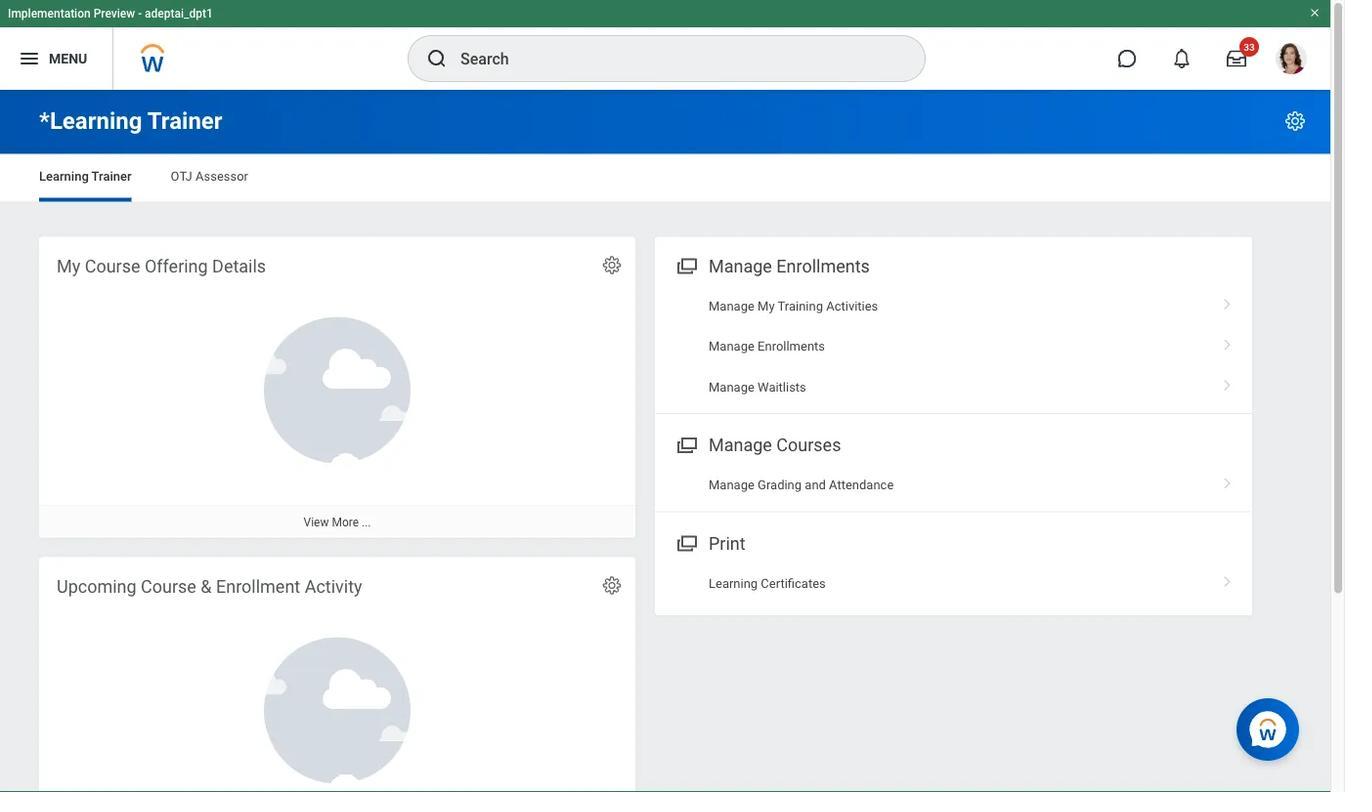 Task type: describe. For each thing, give the bounding box(es) containing it.
menu group image for manage enrollments
[[673, 252, 699, 278]]

view more ...
[[304, 516, 371, 529]]

manage for "manage my training activities" "link"
[[709, 299, 755, 313]]

manage for manage grading and attendance link
[[709, 478, 755, 493]]

menu group image for print
[[673, 529, 699, 556]]

upcoming
[[57, 577, 137, 597]]

implementation
[[8, 7, 91, 21]]

waitlists
[[758, 380, 806, 394]]

adeptai_dpt1
[[145, 7, 213, 21]]

upcoming course & enrollment activity
[[57, 577, 362, 597]]

tab list inside *learning trainer main content
[[20, 155, 1311, 202]]

manage grading and attendance
[[709, 478, 894, 493]]

&
[[201, 577, 212, 597]]

manage waitlists
[[709, 380, 806, 394]]

trainer for learning trainer
[[92, 169, 132, 184]]

training
[[778, 299, 823, 313]]

learning certificates
[[709, 576, 826, 591]]

list inside *learning trainer main content
[[655, 286, 1252, 408]]

menu button
[[0, 27, 113, 90]]

1 manage enrollments from the top
[[709, 256, 870, 277]]

menu banner
[[0, 0, 1331, 90]]

assessor
[[196, 169, 248, 184]]

chevron right image for manage enrollments
[[1215, 332, 1241, 352]]

offering
[[145, 256, 208, 277]]

preview
[[94, 7, 135, 21]]

view more ... link
[[39, 506, 635, 538]]

manage my training activities link
[[655, 286, 1252, 327]]

configure my course offering details image
[[601, 255, 623, 276]]

details
[[212, 256, 266, 277]]

justify image
[[18, 47, 41, 70]]

Search Workday  search field
[[460, 37, 885, 80]]

*learning trainer main content
[[0, 90, 1331, 793]]

-
[[138, 7, 142, 21]]

chevron right image for learning certificates
[[1215, 569, 1241, 589]]

manage for manage enrollments link on the top of page
[[709, 339, 755, 354]]

chevron right image for manage waitlists
[[1215, 373, 1241, 392]]

2 manage enrollments from the top
[[709, 339, 825, 354]]

notifications large image
[[1172, 49, 1192, 68]]

*learning trainer
[[39, 107, 222, 135]]

chevron right image for manage grading and attendance
[[1215, 471, 1241, 491]]

activity
[[305, 577, 362, 597]]

manage grading and attendance link
[[655, 465, 1252, 506]]

learning trainer
[[39, 169, 132, 184]]

5 manage from the top
[[709, 435, 772, 456]]



Task type: locate. For each thing, give the bounding box(es) containing it.
2 manage from the top
[[709, 299, 755, 313]]

0 vertical spatial trainer
[[147, 107, 222, 135]]

1 menu group image from the top
[[673, 252, 699, 278]]

chevron right image
[[1215, 292, 1241, 311], [1215, 373, 1241, 392], [1215, 569, 1241, 589]]

manage enrollments up manage my training activities
[[709, 256, 870, 277]]

learning
[[39, 169, 89, 184], [709, 576, 758, 591]]

menu group image for manage courses
[[673, 431, 699, 457]]

course left &
[[141, 577, 196, 597]]

0 vertical spatial learning
[[39, 169, 89, 184]]

manage my training activities
[[709, 299, 878, 313]]

view
[[304, 516, 329, 529]]

33 button
[[1215, 37, 1259, 80]]

chevron right image for manage my training activities
[[1215, 292, 1241, 311]]

3 menu group image from the top
[[673, 529, 699, 556]]

otj
[[171, 169, 192, 184]]

course
[[85, 256, 140, 277], [141, 577, 196, 597]]

2 vertical spatial menu group image
[[673, 529, 699, 556]]

inbox large image
[[1227, 49, 1246, 68]]

activities
[[826, 299, 878, 313]]

menu group image left the manage courses
[[673, 431, 699, 457]]

trainer down *learning trainer
[[92, 169, 132, 184]]

trainer
[[147, 107, 222, 135], [92, 169, 132, 184]]

manage inside "link"
[[709, 299, 755, 313]]

*learning
[[39, 107, 142, 135]]

certificates
[[761, 576, 826, 591]]

3 chevron right image from the top
[[1215, 569, 1241, 589]]

0 vertical spatial my
[[57, 256, 80, 277]]

menu group image right 'configure my course offering details' image
[[673, 252, 699, 278]]

manage enrollments
[[709, 256, 870, 277], [709, 339, 825, 354]]

menu group image
[[673, 252, 699, 278], [673, 431, 699, 457], [673, 529, 699, 556]]

trainer for *learning trainer
[[147, 107, 222, 135]]

manage up grading
[[709, 435, 772, 456]]

0 vertical spatial enrollments
[[777, 256, 870, 277]]

0 vertical spatial chevron right image
[[1215, 332, 1241, 352]]

menu
[[49, 50, 87, 67]]

grading
[[758, 478, 802, 493]]

1 horizontal spatial trainer
[[147, 107, 222, 135]]

0 horizontal spatial my
[[57, 256, 80, 277]]

tab list containing learning trainer
[[20, 155, 1311, 202]]

1 vertical spatial chevron right image
[[1215, 471, 1241, 491]]

enrollments up training
[[777, 256, 870, 277]]

2 menu group image from the top
[[673, 431, 699, 457]]

manage enrollments link
[[655, 327, 1252, 367]]

0 horizontal spatial learning
[[39, 169, 89, 184]]

courses
[[777, 435, 841, 456]]

print
[[709, 534, 746, 554]]

1 horizontal spatial my
[[758, 299, 775, 313]]

search image
[[425, 47, 449, 70]]

learning certificates link
[[655, 564, 1252, 604]]

configure this page image
[[1284, 109, 1307, 133]]

trainer up otj
[[147, 107, 222, 135]]

manage up manage waitlists
[[709, 339, 755, 354]]

course left offering
[[85, 256, 140, 277]]

course for &
[[141, 577, 196, 597]]

1 chevron right image from the top
[[1215, 292, 1241, 311]]

1 horizontal spatial learning
[[709, 576, 758, 591]]

configure upcoming course & enrollment activity image
[[601, 575, 623, 597]]

learning inside tab list
[[39, 169, 89, 184]]

1 vertical spatial enrollments
[[758, 339, 825, 354]]

my down the learning trainer at the left top
[[57, 256, 80, 277]]

4 manage from the top
[[709, 380, 755, 394]]

33
[[1244, 41, 1255, 53]]

enrollments down manage my training activities
[[758, 339, 825, 354]]

2 chevron right image from the top
[[1215, 373, 1241, 392]]

tab list
[[20, 155, 1311, 202]]

manage up manage my training activities
[[709, 256, 772, 277]]

1 horizontal spatial course
[[141, 577, 196, 597]]

list containing manage my training activities
[[655, 286, 1252, 408]]

attendance
[[829, 478, 894, 493]]

manage for manage waitlists link
[[709, 380, 755, 394]]

1 vertical spatial my
[[758, 299, 775, 313]]

6 manage from the top
[[709, 478, 755, 493]]

1 vertical spatial manage enrollments
[[709, 339, 825, 354]]

manage courses
[[709, 435, 841, 456]]

learning down print
[[709, 576, 758, 591]]

close environment banner image
[[1309, 7, 1321, 19]]

my left training
[[758, 299, 775, 313]]

manage left 'waitlists'
[[709, 380, 755, 394]]

...
[[362, 516, 371, 529]]

3 manage from the top
[[709, 339, 755, 354]]

1 vertical spatial chevron right image
[[1215, 373, 1241, 392]]

course for offering
[[85, 256, 140, 277]]

2 vertical spatial chevron right image
[[1215, 569, 1241, 589]]

1 vertical spatial course
[[141, 577, 196, 597]]

enrollment
[[216, 577, 300, 597]]

chevron right image
[[1215, 332, 1241, 352], [1215, 471, 1241, 491]]

chevron right image inside the learning certificates link
[[1215, 569, 1241, 589]]

manage
[[709, 256, 772, 277], [709, 299, 755, 313], [709, 339, 755, 354], [709, 380, 755, 394], [709, 435, 772, 456], [709, 478, 755, 493]]

manage left grading
[[709, 478, 755, 493]]

chevron right image inside manage waitlists link
[[1215, 373, 1241, 392]]

my inside "link"
[[758, 299, 775, 313]]

enrollments
[[777, 256, 870, 277], [758, 339, 825, 354]]

chevron right image inside manage grading and attendance link
[[1215, 471, 1241, 491]]

1 manage from the top
[[709, 256, 772, 277]]

my course offering details element
[[39, 237, 635, 538]]

0 vertical spatial manage enrollments
[[709, 256, 870, 277]]

learning for learning certificates
[[709, 576, 758, 591]]

upcoming course & enrollment activity element
[[39, 558, 635, 793]]

chevron right image inside "manage my training activities" "link"
[[1215, 292, 1241, 311]]

my course offering details
[[57, 256, 266, 277]]

otj assessor
[[171, 169, 248, 184]]

0 vertical spatial menu group image
[[673, 252, 699, 278]]

course inside 'element'
[[141, 577, 196, 597]]

implementation preview -   adeptai_dpt1
[[8, 7, 213, 21]]

chevron right image inside manage enrollments link
[[1215, 332, 1241, 352]]

my
[[57, 256, 80, 277], [758, 299, 775, 313]]

menu group image left print
[[673, 529, 699, 556]]

0 vertical spatial course
[[85, 256, 140, 277]]

profile logan mcneil image
[[1276, 43, 1307, 78]]

manage enrollments up manage waitlists
[[709, 339, 825, 354]]

0 horizontal spatial trainer
[[92, 169, 132, 184]]

learning for learning trainer
[[39, 169, 89, 184]]

more
[[332, 516, 359, 529]]

and
[[805, 478, 826, 493]]

1 vertical spatial learning
[[709, 576, 758, 591]]

1 vertical spatial menu group image
[[673, 431, 699, 457]]

2 chevron right image from the top
[[1215, 471, 1241, 491]]

1 chevron right image from the top
[[1215, 332, 1241, 352]]

manage waitlists link
[[655, 367, 1252, 408]]

list
[[655, 286, 1252, 408]]

1 vertical spatial trainer
[[92, 169, 132, 184]]

0 vertical spatial chevron right image
[[1215, 292, 1241, 311]]

learning down '*learning'
[[39, 169, 89, 184]]

0 horizontal spatial course
[[85, 256, 140, 277]]

manage left training
[[709, 299, 755, 313]]



Task type: vqa. For each thing, say whether or not it's contained in the screenshot.
Select to filter grid data image
no



